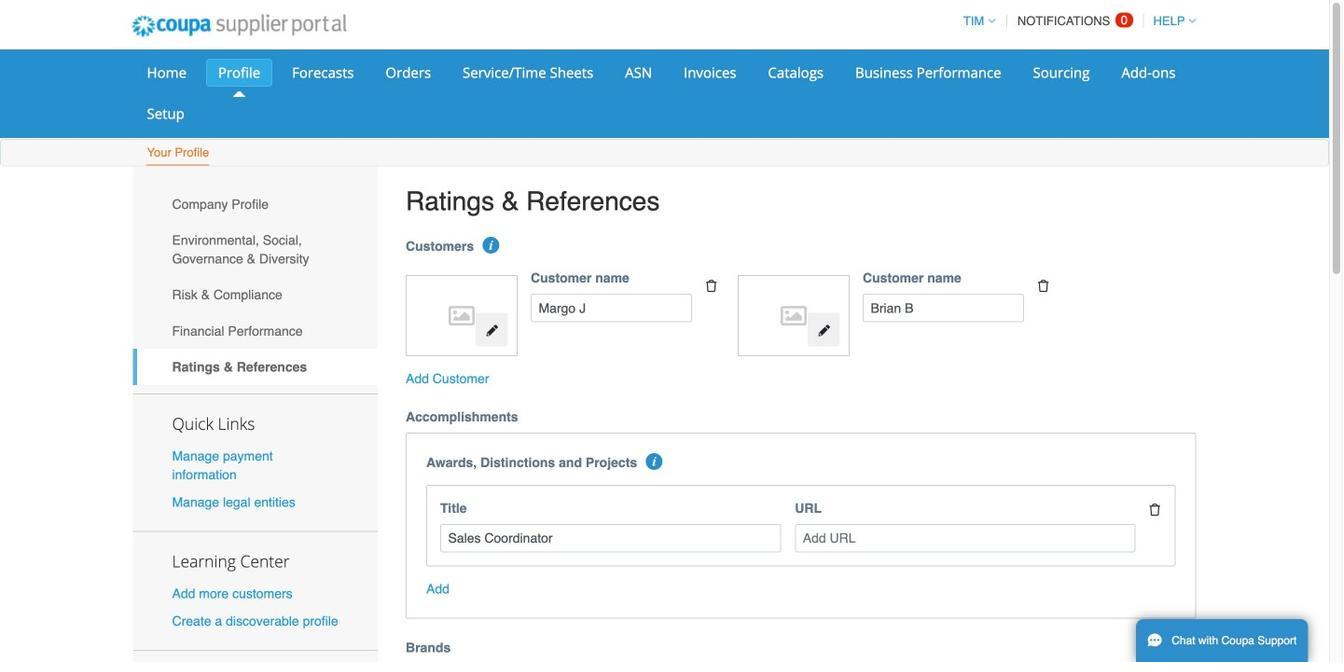 Task type: locate. For each thing, give the bounding box(es) containing it.
change image image
[[485, 324, 498, 337], [817, 324, 831, 337]]

1 horizontal spatial change image image
[[817, 324, 831, 337]]

additional information image
[[646, 453, 663, 470]]

1 logo image from the left
[[415, 285, 508, 347]]

2 logo image from the left
[[748, 285, 840, 347]]

logo image
[[415, 285, 508, 347], [748, 285, 840, 347]]

navigation
[[955, 3, 1196, 39]]

0 horizontal spatial logo image
[[415, 285, 508, 347]]

0 horizontal spatial change image image
[[485, 324, 498, 337]]

1 horizontal spatial logo image
[[748, 285, 840, 347]]

None text field
[[531, 294, 692, 322], [863, 294, 1024, 322], [531, 294, 692, 322], [863, 294, 1024, 322]]

1 change image image from the left
[[485, 324, 498, 337]]

2 change image image from the left
[[817, 324, 831, 337]]



Task type: vqa. For each thing, say whether or not it's contained in the screenshot.
first Logo from the right
yes



Task type: describe. For each thing, give the bounding box(es) containing it.
logo image for second change image from the right
[[415, 285, 508, 347]]

additional information image
[[483, 237, 499, 254]]

Add URL text field
[[795, 524, 1136, 553]]

Add title text field
[[440, 524, 781, 553]]

logo image for 1st change image from the right
[[748, 285, 840, 347]]

coupa supplier portal image
[[119, 3, 359, 49]]



